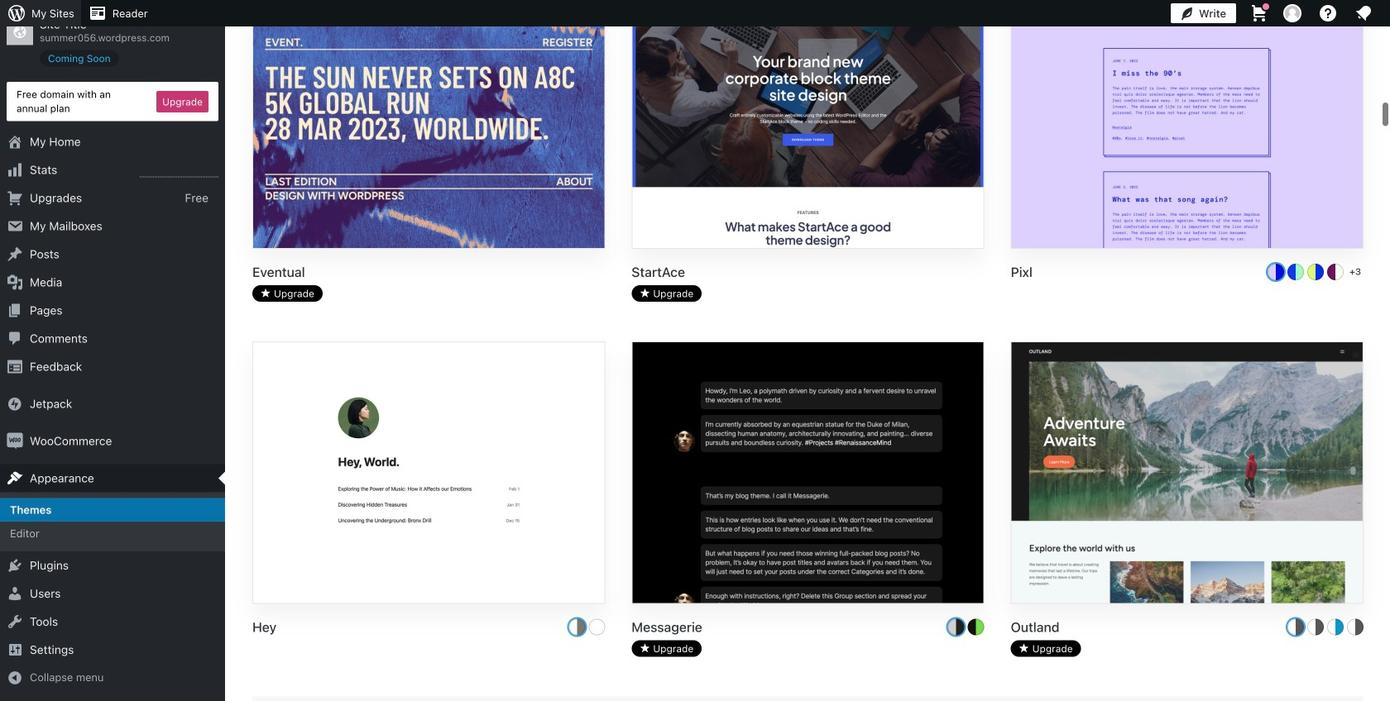 Task type: describe. For each thing, give the bounding box(es) containing it.
messagerie is a theme that brings the mobile messaging experience to your wordpress site. image
[[632, 343, 983, 606]]

hey is a simple personal blog theme. image
[[253, 343, 604, 606]]

1 list item from the top
[[1383, 162, 1390, 240]]

as its name states eventual is a theme designed for events and ceremonies. it is simple, and direct allowing users to display the essence of their subject with a large artwork on the homepage. image
[[253, 0, 604, 251]]

startace is your ultimate business theme design. it is pretty valuable in assisting users in building their corporate websites, being established companies, or budding startups. image
[[632, 0, 983, 251]]

2 list item from the top
[[1383, 240, 1390, 301]]

help image
[[1318, 3, 1338, 23]]



Task type: vqa. For each thing, say whether or not it's contained in the screenshot.
MY PROFILE icon
yes



Task type: locate. For each thing, give the bounding box(es) containing it.
0 vertical spatial img image
[[7, 396, 23, 413]]

highest hourly views 0 image
[[140, 167, 218, 178]]

1 vertical spatial img image
[[7, 433, 23, 450]]

img image
[[7, 396, 23, 413], [7, 433, 23, 450]]

2 img image from the top
[[7, 433, 23, 450]]

a wordpress theme for travel-related websites and blogs designed to showcase stunning destinations around the world. image
[[1012, 343, 1363, 607]]

my profile image
[[1283, 4, 1301, 22]]

manage your notifications image
[[1354, 3, 1373, 23]]

my shopping cart image
[[1249, 3, 1269, 23]]

list item
[[1383, 162, 1390, 240], [1383, 240, 1390, 301]]

1 img image from the top
[[7, 396, 23, 413]]

pixl is a simple yet opinionated blogging theme inspired by websites of the nineties. image
[[1012, 0, 1363, 251]]



